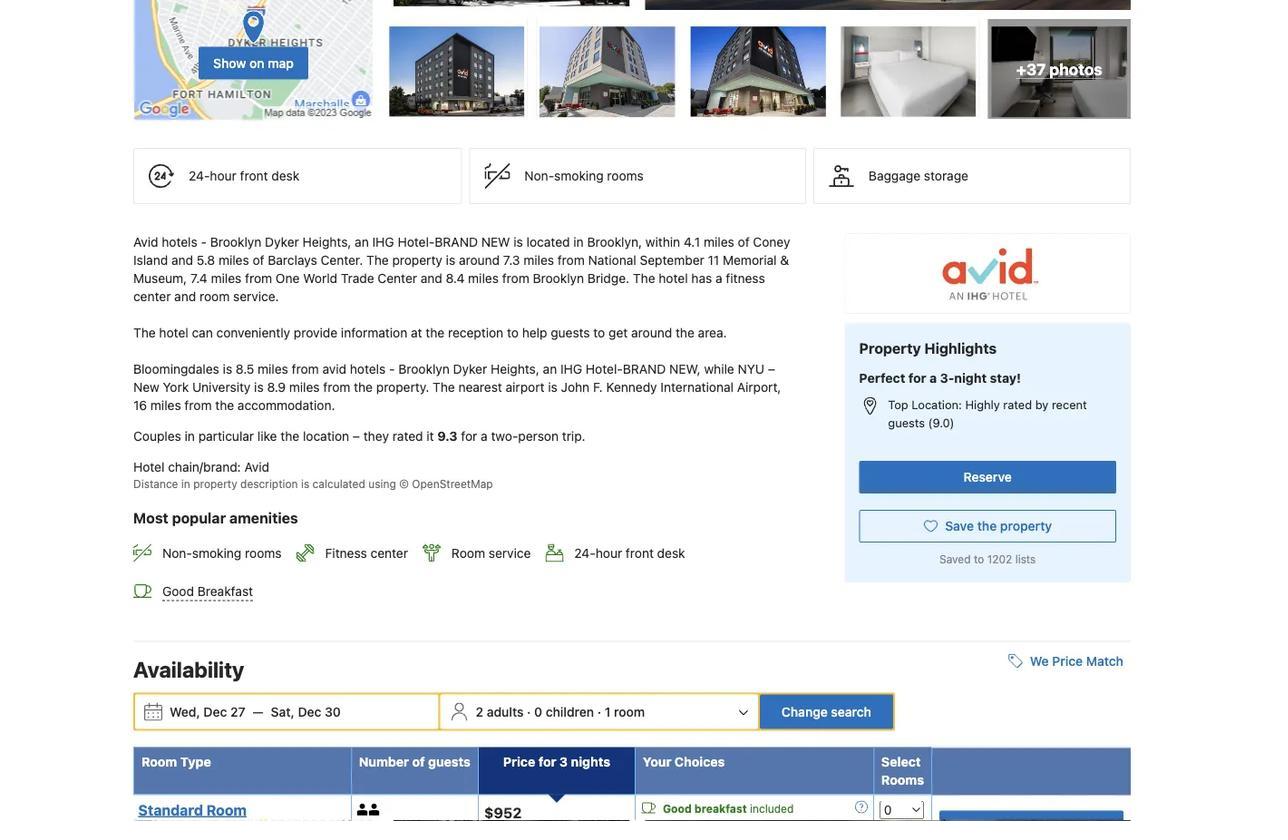 Task type: locate. For each thing, give the bounding box(es) containing it.
guests right help
[[551, 325, 590, 340]]

0 vertical spatial ihg
[[373, 235, 394, 250]]

museum,
[[133, 271, 187, 286]]

0 horizontal spatial rooms
[[245, 546, 282, 561]]

hotel- up f.
[[586, 362, 623, 377]]

miles down the located
[[524, 253, 554, 268]]

2 vertical spatial of
[[412, 754, 425, 769]]

1 horizontal spatial around
[[632, 325, 673, 340]]

1 horizontal spatial heights,
[[491, 362, 540, 377]]

and left 5.8
[[171, 253, 193, 268]]

0 vertical spatial hotel
[[659, 271, 688, 286]]

avid up description at the bottom left
[[245, 460, 270, 475]]

0 horizontal spatial hour
[[210, 168, 237, 183]]

the down september
[[633, 271, 656, 286]]

ihg up the john at the top left of page
[[561, 362, 583, 377]]

1 vertical spatial room
[[142, 754, 177, 769]]

photos
[[1050, 60, 1103, 78]]

rated left it at the left of the page
[[393, 429, 423, 444]]

1 vertical spatial front
[[626, 546, 654, 561]]

adults
[[487, 704, 524, 719]]

1 occupancy image from the left
[[357, 804, 369, 815]]

©
[[399, 478, 409, 491]]

located
[[527, 235, 570, 250]]

- up property. at the left of the page
[[389, 362, 395, 377]]

dyker up nearest
[[453, 362, 487, 377]]

is inside hotel chain/brand: avid distance in property description is calculated using © openstreetmap
[[301, 478, 310, 491]]

for left 3-
[[909, 371, 927, 386]]

1 vertical spatial in
[[185, 429, 195, 444]]

brand up kennedy
[[623, 362, 666, 377]]

· left 1
[[598, 704, 602, 719]]

0 vertical spatial 24-
[[189, 168, 210, 183]]

1 horizontal spatial rated
[[1004, 398, 1033, 411]]

hotel left can
[[159, 325, 188, 340]]

highlights
[[925, 340, 997, 357]]

availability
[[133, 657, 244, 682]]

8.5
[[236, 362, 254, 377]]

dec left 30
[[298, 704, 322, 719]]

0 vertical spatial room
[[200, 289, 230, 304]]

of right number
[[412, 754, 425, 769]]

2 horizontal spatial guests
[[889, 416, 926, 430]]

center right fitness
[[371, 546, 408, 561]]

children
[[546, 704, 594, 719]]

is up 7.3
[[514, 235, 523, 250]]

the up center
[[367, 253, 389, 268]]

24- right service
[[575, 546, 596, 561]]

1 vertical spatial guests
[[889, 416, 926, 430]]

avid
[[323, 362, 347, 377]]

1 vertical spatial dyker
[[453, 362, 487, 377]]

property up center
[[392, 253, 443, 268]]

smoking up the located
[[555, 168, 604, 183]]

2 vertical spatial a
[[481, 429, 488, 444]]

an up airport
[[543, 362, 557, 377]]

hotel
[[659, 271, 688, 286], [159, 325, 188, 340]]

1 horizontal spatial smoking
[[555, 168, 604, 183]]

hour inside button
[[210, 168, 237, 183]]

1 vertical spatial around
[[632, 325, 673, 340]]

0 vertical spatial non-
[[525, 168, 555, 183]]

1 vertical spatial for
[[461, 429, 478, 444]]

room right 1
[[614, 704, 645, 719]]

area.
[[698, 325, 727, 340]]

2 occupancy image from the left
[[369, 804, 381, 815]]

1 vertical spatial center
[[371, 546, 408, 561]]

heights, up center.
[[303, 235, 352, 250]]

room left type
[[142, 754, 177, 769]]

non-smoking rooms down most popular amenities
[[162, 546, 282, 561]]

0 vertical spatial and
[[171, 253, 193, 268]]

and left "8.4"
[[421, 271, 443, 286]]

non-smoking rooms
[[525, 168, 644, 183], [162, 546, 282, 561]]

non- down popular
[[162, 546, 192, 561]]

good
[[162, 583, 194, 598], [663, 803, 692, 815]]

1 horizontal spatial center
[[371, 546, 408, 561]]

heights, up airport
[[491, 362, 540, 377]]

brooklyn down the located
[[533, 271, 584, 286]]

for left 3
[[539, 754, 557, 769]]

a left two-
[[481, 429, 488, 444]]

number of guests
[[359, 754, 471, 769]]

2 vertical spatial and
[[174, 289, 196, 304]]

using
[[369, 478, 396, 491]]

calculated
[[313, 478, 366, 491]]

avid inside hotel chain/brand: avid distance in property description is calculated using © openstreetmap
[[245, 460, 270, 475]]

non- up the located
[[525, 168, 555, 183]]

1 vertical spatial hour
[[596, 546, 623, 561]]

dyker
[[265, 235, 299, 250], [453, 362, 487, 377]]

of
[[738, 235, 750, 250], [253, 253, 265, 268], [412, 754, 425, 769]]

miles down 5.8
[[211, 271, 242, 286]]

good breakfast included
[[663, 803, 794, 815]]

1 horizontal spatial brooklyn
[[399, 362, 450, 377]]

0 horizontal spatial room
[[200, 289, 230, 304]]

match
[[1087, 653, 1124, 668]]

1 vertical spatial 24-hour front desk
[[575, 546, 686, 561]]

+37
[[1017, 60, 1047, 78]]

0 horizontal spatial dec
[[204, 704, 227, 719]]

0 horizontal spatial non-smoking rooms
[[162, 546, 282, 561]]

smoking down most popular amenities
[[192, 546, 242, 561]]

1 vertical spatial hotels
[[350, 362, 386, 377]]

1 horizontal spatial dec
[[298, 704, 322, 719]]

0 horizontal spatial hotels
[[162, 235, 198, 250]]

avid hotels - brooklyn dyker heights, an ihg hotel-brand new is located in brooklyn, within 4.1 miles of coney island and 5.8 miles of barclays center. the property is around 7.3 miles from national september 11 memorial & museum, 7.4 miles from one world trade center and 8.4 miles from brooklyn bridge. the hotel has a fitness center and room service. the hotel can conveniently provide information at the reception to help guests to get around the area. bloomingdales is 8.5 miles from avid hotels - brooklyn dyker heights, an ihg hotel-brand new, while nyu – new york university is 8.9 miles from the property. the nearest airport is john f. kennedy international airport, 16 miles from the accommodation.
[[133, 235, 794, 413]]

0 horizontal spatial to
[[507, 325, 519, 340]]

rooms up brooklyn,
[[607, 168, 644, 183]]

1 vertical spatial good
[[663, 803, 692, 815]]

a right has
[[716, 271, 723, 286]]

desk
[[272, 168, 300, 183], [658, 546, 686, 561]]

1 vertical spatial room
[[614, 704, 645, 719]]

new,
[[670, 362, 701, 377]]

1 vertical spatial hotel-
[[586, 362, 623, 377]]

dec left 27
[[204, 704, 227, 719]]

miles right "8.4"
[[468, 271, 499, 286]]

dyker up barclays
[[265, 235, 299, 250]]

brooklyn up 5.8
[[210, 235, 262, 250]]

0 horizontal spatial brooklyn
[[210, 235, 262, 250]]

trip.
[[562, 429, 586, 444]]

in
[[574, 235, 584, 250], [185, 429, 195, 444], [181, 478, 190, 491]]

room inside avid hotels - brooklyn dyker heights, an ihg hotel-brand new is located in brooklyn, within 4.1 miles of coney island and 5.8 miles of barclays center. the property is around 7.3 miles from national september 11 memorial & museum, 7.4 miles from one world trade center and 8.4 miles from brooklyn bridge. the hotel has a fitness center and room service. the hotel can conveniently provide information at the reception to help guests to get around the area. bloomingdales is 8.5 miles from avid hotels - brooklyn dyker heights, an ihg hotel-brand new, while nyu – new york university is 8.9 miles from the property. the nearest airport is john f. kennedy international airport, 16 miles from the accommodation.
[[200, 289, 230, 304]]

0 horizontal spatial dyker
[[265, 235, 299, 250]]

rooms down amenities
[[245, 546, 282, 561]]

2 vertical spatial for
[[539, 754, 557, 769]]

reserve button
[[860, 461, 1117, 494]]

of left barclays
[[253, 253, 265, 268]]

room right standard
[[207, 801, 247, 819]]

room left service
[[452, 546, 485, 561]]

· left 0
[[527, 704, 531, 719]]

1 vertical spatial brand
[[623, 362, 666, 377]]

0 horizontal spatial for
[[461, 429, 478, 444]]

8.4
[[446, 271, 465, 286]]

to left help
[[507, 325, 519, 340]]

price left 3
[[503, 754, 536, 769]]

show on map button
[[133, 0, 374, 121], [199, 47, 308, 79]]

rated left by
[[1004, 398, 1033, 411]]

1 vertical spatial rooms
[[245, 546, 282, 561]]

to left "get"
[[594, 325, 606, 340]]

2 vertical spatial in
[[181, 478, 190, 491]]

non-smoking rooms up brooklyn,
[[525, 168, 644, 183]]

hotels right avid
[[350, 362, 386, 377]]

they
[[364, 429, 389, 444]]

brooklyn up property. at the left of the page
[[399, 362, 450, 377]]

in right couples
[[185, 429, 195, 444]]

24- inside 24-hour front desk button
[[189, 168, 210, 183]]

hotel- up center
[[398, 235, 435, 250]]

miles right 5.8
[[219, 253, 249, 268]]

we price match
[[1031, 653, 1124, 668]]

property highlights
[[860, 340, 997, 357]]

brooklyn
[[210, 235, 262, 250], [533, 271, 584, 286], [399, 362, 450, 377]]

1 horizontal spatial avid
[[245, 460, 270, 475]]

1 horizontal spatial non-smoking rooms
[[525, 168, 644, 183]]

avid image
[[941, 247, 1040, 301]]

0 vertical spatial avid
[[133, 235, 158, 250]]

1 vertical spatial hotel
[[159, 325, 188, 340]]

perfect for a 3-night stay!
[[860, 371, 1022, 386]]

2 vertical spatial room
[[207, 801, 247, 819]]

24- up 5.8
[[189, 168, 210, 183]]

0 vertical spatial hotel-
[[398, 235, 435, 250]]

1 vertical spatial –
[[353, 429, 360, 444]]

11
[[708, 253, 720, 268]]

guests inside avid hotels - brooklyn dyker heights, an ihg hotel-brand new is located in brooklyn, within 4.1 miles of coney island and 5.8 miles of barclays center. the property is around 7.3 miles from national september 11 memorial & museum, 7.4 miles from one world trade center and 8.4 miles from brooklyn bridge. the hotel has a fitness center and room service. the hotel can conveniently provide information at the reception to help guests to get around the area. bloomingdales is 8.5 miles from avid hotels - brooklyn dyker heights, an ihg hotel-brand new, while nyu – new york university is 8.9 miles from the property. the nearest airport is john f. kennedy international airport, 16 miles from the accommodation.
[[551, 325, 590, 340]]

the
[[426, 325, 445, 340], [676, 325, 695, 340], [354, 380, 373, 395], [215, 398, 234, 413], [281, 429, 300, 444], [978, 518, 997, 533]]

has
[[692, 271, 713, 286]]

standard room
[[138, 801, 247, 819]]

9.3
[[438, 429, 458, 444]]

24-
[[189, 168, 210, 183], [575, 546, 596, 561]]

an
[[355, 235, 369, 250], [543, 362, 557, 377]]

room type
[[142, 754, 211, 769]]

0 vertical spatial for
[[909, 371, 927, 386]]

– right nyu
[[768, 362, 776, 377]]

to left 1202
[[975, 552, 985, 565]]

1 vertical spatial an
[[543, 362, 557, 377]]

–
[[768, 362, 776, 377], [353, 429, 360, 444]]

we price match button
[[1002, 645, 1132, 677]]

2 · from the left
[[598, 704, 602, 719]]

guests right number
[[428, 754, 471, 769]]

hotels up 5.8
[[162, 235, 198, 250]]

for right 9.3
[[461, 429, 478, 444]]

0 horizontal spatial room
[[142, 754, 177, 769]]

september
[[640, 253, 705, 268]]

standard
[[138, 801, 203, 819]]

0 horizontal spatial property
[[193, 478, 238, 491]]

0 horizontal spatial avid
[[133, 235, 158, 250]]

price
[[1053, 653, 1084, 668], [503, 754, 536, 769]]

0 vertical spatial guests
[[551, 325, 590, 340]]

24-hour front desk button
[[133, 148, 462, 204]]

0 horizontal spatial around
[[459, 253, 500, 268]]

guests down top
[[889, 416, 926, 430]]

rated
[[1004, 398, 1033, 411], [393, 429, 423, 444]]

1 vertical spatial and
[[421, 271, 443, 286]]

is left calculated
[[301, 478, 310, 491]]

hotels
[[162, 235, 198, 250], [350, 362, 386, 377]]

0 vertical spatial hour
[[210, 168, 237, 183]]

your
[[643, 754, 672, 769]]

save
[[946, 518, 975, 533]]

0 vertical spatial good
[[162, 583, 194, 598]]

- up 5.8
[[201, 235, 207, 250]]

the left property. at the left of the page
[[354, 380, 373, 395]]

rooms inside button
[[607, 168, 644, 183]]

number
[[359, 754, 409, 769]]

around right "get"
[[632, 325, 673, 340]]

property up the lists
[[1001, 518, 1053, 533]]

room
[[452, 546, 485, 561], [142, 754, 177, 769], [207, 801, 247, 819]]

room down 7.4
[[200, 289, 230, 304]]

24-hour front desk
[[189, 168, 300, 183], [575, 546, 686, 561]]

0 vertical spatial price
[[1053, 653, 1084, 668]]

hotel down september
[[659, 271, 688, 286]]

reserve
[[964, 469, 1013, 484]]

openstreetmap
[[412, 478, 493, 491]]

-
[[201, 235, 207, 250], [389, 362, 395, 377]]

avid inside avid hotels - brooklyn dyker heights, an ihg hotel-brand new is located in brooklyn, within 4.1 miles of coney island and 5.8 miles of barclays center. the property is around 7.3 miles from national september 11 memorial & museum, 7.4 miles from one world trade center and 8.4 miles from brooklyn bridge. the hotel has a fitness center and room service. the hotel can conveniently provide information at the reception to help guests to get around the area. bloomingdales is 8.5 miles from avid hotels - brooklyn dyker heights, an ihg hotel-brand new, while nyu – new york university is 8.9 miles from the property. the nearest airport is john f. kennedy international airport, 16 miles from the accommodation.
[[133, 235, 158, 250]]

1 horizontal spatial of
[[412, 754, 425, 769]]

1 horizontal spatial –
[[768, 362, 776, 377]]

of up memorial
[[738, 235, 750, 250]]

an up center.
[[355, 235, 369, 250]]

service.
[[233, 289, 279, 304]]

dec
[[204, 704, 227, 719], [298, 704, 322, 719]]

change search button
[[760, 695, 894, 729]]

ihg up center
[[373, 235, 394, 250]]

guests
[[551, 325, 590, 340], [889, 416, 926, 430], [428, 754, 471, 769]]

0 vertical spatial in
[[574, 235, 584, 250]]

smoking
[[555, 168, 604, 183], [192, 546, 242, 561]]

center
[[133, 289, 171, 304], [371, 546, 408, 561]]

2 horizontal spatial of
[[738, 235, 750, 250]]

property down chain/brand:
[[193, 478, 238, 491]]

0 horizontal spatial desk
[[272, 168, 300, 183]]

1 horizontal spatial guests
[[551, 325, 590, 340]]

0 vertical spatial smoking
[[555, 168, 604, 183]]

property
[[392, 253, 443, 268], [193, 478, 238, 491], [1001, 518, 1053, 533]]

the right save
[[978, 518, 997, 533]]

2 vertical spatial brooklyn
[[399, 362, 450, 377]]

1 horizontal spatial 24-hour front desk
[[575, 546, 686, 561]]

occupancy image
[[357, 804, 369, 815], [369, 804, 381, 815]]

1 horizontal spatial an
[[543, 362, 557, 377]]

center down museum, at the left top of page
[[133, 289, 171, 304]]

property inside dropdown button
[[1001, 518, 1053, 533]]

and down 7.4
[[174, 289, 196, 304]]

nights
[[571, 754, 611, 769]]

kennedy
[[607, 380, 658, 395]]

1
[[605, 704, 611, 719]]

0 vertical spatial a
[[716, 271, 723, 286]]

1 vertical spatial property
[[193, 478, 238, 491]]

like
[[258, 429, 277, 444]]

for for price
[[539, 754, 557, 769]]

0 horizontal spatial non-
[[162, 546, 192, 561]]

the left nearest
[[433, 380, 455, 395]]

2 dec from the left
[[298, 704, 322, 719]]

while
[[705, 362, 735, 377]]

at
[[411, 325, 423, 340]]

room for room type
[[142, 754, 177, 769]]

your choices
[[643, 754, 725, 769]]

nearest
[[459, 380, 503, 395]]

0 horizontal spatial an
[[355, 235, 369, 250]]

2 vertical spatial guests
[[428, 754, 471, 769]]

the right like at the left of the page
[[281, 429, 300, 444]]

brand up "8.4"
[[435, 235, 478, 250]]

2 horizontal spatial brooklyn
[[533, 271, 584, 286]]

1 vertical spatial of
[[253, 253, 265, 268]]

most
[[133, 509, 169, 527]]

0 vertical spatial front
[[240, 168, 268, 183]]

included
[[750, 803, 794, 815]]

0 horizontal spatial good
[[162, 583, 194, 598]]

non-
[[525, 168, 555, 183], [162, 546, 192, 561]]

two-
[[491, 429, 519, 444]]

nyu
[[738, 362, 765, 377]]

in down chain/brand:
[[181, 478, 190, 491]]

accommodation.
[[238, 398, 335, 413]]

a left 3-
[[930, 371, 938, 386]]

coney
[[754, 235, 791, 250]]

hour
[[210, 168, 237, 183], [596, 546, 623, 561]]

0 vertical spatial –
[[768, 362, 776, 377]]



Task type: describe. For each thing, give the bounding box(es) containing it.
national
[[589, 253, 637, 268]]

1 horizontal spatial 24-
[[575, 546, 596, 561]]

0 horizontal spatial hotel-
[[398, 235, 435, 250]]

storage
[[925, 168, 969, 183]]

0 vertical spatial dyker
[[265, 235, 299, 250]]

can
[[192, 325, 213, 340]]

rated inside top location: highly rated by recent guests (9.0)
[[1004, 398, 1033, 411]]

change
[[782, 704, 828, 719]]

from up the service.
[[245, 271, 272, 286]]

more details on meals and payment options image
[[856, 801, 868, 814]]

good for good breakfast
[[162, 583, 194, 598]]

choices
[[675, 754, 725, 769]]

– inside avid hotels - brooklyn dyker heights, an ihg hotel-brand new is located in brooklyn, within 4.1 miles of coney island and 5.8 miles of barclays center. the property is around 7.3 miles from national september 11 memorial & museum, 7.4 miles from one world trade center and 8.4 miles from brooklyn bridge. the hotel has a fitness center and room service. the hotel can conveniently provide information at the reception to help guests to get around the area. bloomingdales is 8.5 miles from avid hotels - brooklyn dyker heights, an ihg hotel-brand new, while nyu – new york university is 8.9 miles from the property. the nearest airport is john f. kennedy international airport, 16 miles from the accommodation.
[[768, 362, 776, 377]]

from down the located
[[558, 253, 585, 268]]

0 horizontal spatial ihg
[[373, 235, 394, 250]]

popular
[[172, 509, 226, 527]]

1 vertical spatial price
[[503, 754, 536, 769]]

good for good breakfast included
[[663, 803, 692, 815]]

breakfast
[[198, 583, 253, 598]]

miles up "8.9"
[[258, 362, 288, 377]]

chain/brand:
[[168, 460, 241, 475]]

center inside avid hotels - brooklyn dyker heights, an ihg hotel-brand new is located in brooklyn, within 4.1 miles of coney island and 5.8 miles of barclays center. the property is around 7.3 miles from national september 11 memorial & museum, 7.4 miles from one world trade center and 8.4 miles from brooklyn bridge. the hotel has a fitness center and room service. the hotel can conveniently provide information at the reception to help guests to get around the area. bloomingdales is 8.5 miles from avid hotels - brooklyn dyker heights, an ihg hotel-brand new, while nyu – new york university is 8.9 miles from the property. the nearest airport is john f. kennedy international airport, 16 miles from the accommodation.
[[133, 289, 171, 304]]

hotel
[[133, 460, 165, 475]]

service
[[489, 546, 531, 561]]

0 horizontal spatial of
[[253, 253, 265, 268]]

price inside we price match dropdown button
[[1053, 653, 1084, 668]]

hotel chain/brand: avid distance in property description is calculated using © openstreetmap
[[133, 460, 493, 491]]

stay!
[[991, 371, 1022, 386]]

from down 7.3
[[502, 271, 530, 286]]

0 horizontal spatial brand
[[435, 235, 478, 250]]

provide
[[294, 325, 338, 340]]

particular
[[198, 429, 254, 444]]

1 · from the left
[[527, 704, 531, 719]]

1 vertical spatial heights,
[[491, 362, 540, 377]]

1 dec from the left
[[204, 704, 227, 719]]

is left "8.9"
[[254, 380, 264, 395]]

from down york
[[185, 398, 212, 413]]

saved
[[940, 552, 971, 565]]

is left 8.5
[[223, 362, 232, 377]]

john
[[561, 380, 590, 395]]

sat,
[[271, 704, 295, 719]]

conveniently
[[216, 325, 290, 340]]

show on map
[[213, 55, 294, 70]]

property.
[[376, 380, 429, 395]]

7.4
[[191, 271, 208, 286]]

0 vertical spatial hotels
[[162, 235, 198, 250]]

1 horizontal spatial -
[[389, 362, 395, 377]]

0 horizontal spatial guests
[[428, 754, 471, 769]]

room for room service
[[452, 546, 485, 561]]

from left avid
[[292, 362, 319, 377]]

brooklyn,
[[588, 235, 643, 250]]

wed,
[[170, 704, 200, 719]]

1 horizontal spatial front
[[626, 546, 654, 561]]

breakfast
[[695, 803, 747, 815]]

27
[[231, 704, 246, 719]]

baggage storage button
[[814, 148, 1132, 204]]

the right at
[[426, 325, 445, 340]]

1 vertical spatial non-smoking rooms
[[162, 546, 282, 561]]

2 adults · 0 children · 1 room
[[476, 704, 645, 719]]

30
[[325, 704, 341, 719]]

non-smoking rooms button
[[469, 148, 807, 204]]

room inside standard room link
[[207, 801, 247, 819]]

0 vertical spatial -
[[201, 235, 207, 250]]

in inside hotel chain/brand: avid distance in property description is calculated using © openstreetmap
[[181, 478, 190, 491]]

24-hour front desk inside button
[[189, 168, 300, 183]]

select rooms
[[882, 754, 925, 787]]

wed, dec 27 — sat, dec 30
[[170, 704, 341, 719]]

miles down york
[[151, 398, 181, 413]]

0 vertical spatial around
[[459, 253, 500, 268]]

0 vertical spatial of
[[738, 235, 750, 250]]

property inside avid hotels - brooklyn dyker heights, an ihg hotel-brand new is located in brooklyn, within 4.1 miles of coney island and 5.8 miles of barclays center. the property is around 7.3 miles from national september 11 memorial & museum, 7.4 miles from one world trade center and 8.4 miles from brooklyn bridge. the hotel has a fitness center and room service. the hotel can conveniently provide information at the reception to help guests to get around the area. bloomingdales is 8.5 miles from avid hotels - brooklyn dyker heights, an ihg hotel-brand new, while nyu – new york university is 8.9 miles from the property. the nearest airport is john f. kennedy international airport, 16 miles from the accommodation.
[[392, 253, 443, 268]]

search
[[832, 704, 872, 719]]

save the property button
[[860, 510, 1117, 543]]

2 horizontal spatial a
[[930, 371, 938, 386]]

save the property
[[946, 518, 1053, 533]]

barclays
[[268, 253, 317, 268]]

front inside button
[[240, 168, 268, 183]]

1 vertical spatial ihg
[[561, 362, 583, 377]]

center.
[[321, 253, 363, 268]]

new
[[482, 235, 511, 250]]

1 horizontal spatial hotel-
[[586, 362, 623, 377]]

in inside avid hotels - brooklyn dyker heights, an ihg hotel-brand new is located in brooklyn, within 4.1 miles of coney island and 5.8 miles of barclays center. the property is around 7.3 miles from national september 11 memorial & museum, 7.4 miles from one world trade center and 8.4 miles from brooklyn bridge. the hotel has a fitness center and room service. the hotel can conveniently provide information at the reception to help guests to get around the area. bloomingdales is 8.5 miles from avid hotels - brooklyn dyker heights, an ihg hotel-brand new, while nyu – new york university is 8.9 miles from the property. the nearest airport is john f. kennedy international airport, 16 miles from the accommodation.
[[574, 235, 584, 250]]

1 horizontal spatial to
[[594, 325, 606, 340]]

highly
[[966, 398, 1001, 411]]

distance
[[133, 478, 178, 491]]

within
[[646, 235, 681, 250]]

0 horizontal spatial a
[[481, 429, 488, 444]]

16
[[133, 398, 147, 413]]

the left "area."
[[676, 325, 695, 340]]

top
[[889, 398, 909, 411]]

fitness
[[726, 271, 766, 286]]

0 horizontal spatial –
[[353, 429, 360, 444]]

airport
[[506, 380, 545, 395]]

1 vertical spatial non-
[[162, 546, 192, 561]]

location:
[[912, 398, 963, 411]]

description
[[241, 478, 298, 491]]

fitness
[[325, 546, 367, 561]]

3-
[[941, 371, 955, 386]]

a inside avid hotels - brooklyn dyker heights, an ihg hotel-brand new is located in brooklyn, within 4.1 miles of coney island and 5.8 miles of barclays center. the property is around 7.3 miles from national september 11 memorial & museum, 7.4 miles from one world trade center and 8.4 miles from brooklyn bridge. the hotel has a fitness center and room service. the hotel can conveniently provide information at the reception to help guests to get around the area. bloomingdales is 8.5 miles from avid hotels - brooklyn dyker heights, an ihg hotel-brand new, while nyu – new york university is 8.9 miles from the property. the nearest airport is john f. kennedy international airport, 16 miles from the accommodation.
[[716, 271, 723, 286]]

(9.0)
[[929, 416, 955, 430]]

+37 photos
[[1017, 60, 1103, 78]]

the up the bloomingdales
[[133, 325, 156, 340]]

university
[[192, 380, 251, 395]]

island
[[133, 253, 168, 268]]

for for perfect
[[909, 371, 927, 386]]

2 horizontal spatial to
[[975, 552, 985, 565]]

saved to 1202 lists
[[940, 552, 1037, 565]]

baggage
[[869, 168, 921, 183]]

desk inside button
[[272, 168, 300, 183]]

most popular amenities
[[133, 509, 298, 527]]

price for 3 nights
[[503, 754, 611, 769]]

sat, dec 30 button
[[264, 696, 348, 728]]

from down avid
[[323, 380, 351, 395]]

1 horizontal spatial hotel
[[659, 271, 688, 286]]

guests inside top location: highly rated by recent guests (9.0)
[[889, 416, 926, 430]]

1 vertical spatial desk
[[658, 546, 686, 561]]

information
[[341, 325, 408, 340]]

lists
[[1016, 552, 1037, 565]]

recent
[[1053, 398, 1088, 411]]

miles up accommodation.
[[289, 380, 320, 395]]

non-smoking rooms inside button
[[525, 168, 644, 183]]

help
[[522, 325, 548, 340]]

is up "8.4"
[[446, 253, 456, 268]]

room inside the 2 adults · 0 children · 1 room dropdown button
[[614, 704, 645, 719]]

0 vertical spatial brooklyn
[[210, 235, 262, 250]]

0 vertical spatial heights,
[[303, 235, 352, 250]]

baggage storage
[[869, 168, 969, 183]]

perfect
[[860, 371, 906, 386]]

rooms
[[882, 772, 925, 787]]

amenities
[[230, 509, 298, 527]]

we
[[1031, 653, 1050, 668]]

0 horizontal spatial rated
[[393, 429, 423, 444]]

miles up 11
[[704, 235, 735, 250]]

1 horizontal spatial hotels
[[350, 362, 386, 377]]

trade
[[341, 271, 374, 286]]

by
[[1036, 398, 1049, 411]]

1202
[[988, 552, 1013, 565]]

the down university
[[215, 398, 234, 413]]

is left the john at the top left of page
[[548, 380, 558, 395]]

top location: highly rated by recent guests (9.0)
[[889, 398, 1088, 430]]

0 horizontal spatial smoking
[[192, 546, 242, 561]]

1 horizontal spatial brand
[[623, 362, 666, 377]]

airport,
[[738, 380, 782, 395]]

type
[[180, 754, 211, 769]]

world
[[303, 271, 338, 286]]

the inside dropdown button
[[978, 518, 997, 533]]

property inside hotel chain/brand: avid distance in property description is calculated using © openstreetmap
[[193, 478, 238, 491]]

non- inside non-smoking rooms button
[[525, 168, 555, 183]]

property
[[860, 340, 922, 357]]

bloomingdales
[[133, 362, 219, 377]]

change search
[[782, 704, 872, 719]]

smoking inside button
[[555, 168, 604, 183]]

1 horizontal spatial hour
[[596, 546, 623, 561]]

room service
[[452, 546, 531, 561]]



Task type: vqa. For each thing, say whether or not it's contained in the screenshot.
brooklyn to the top
yes



